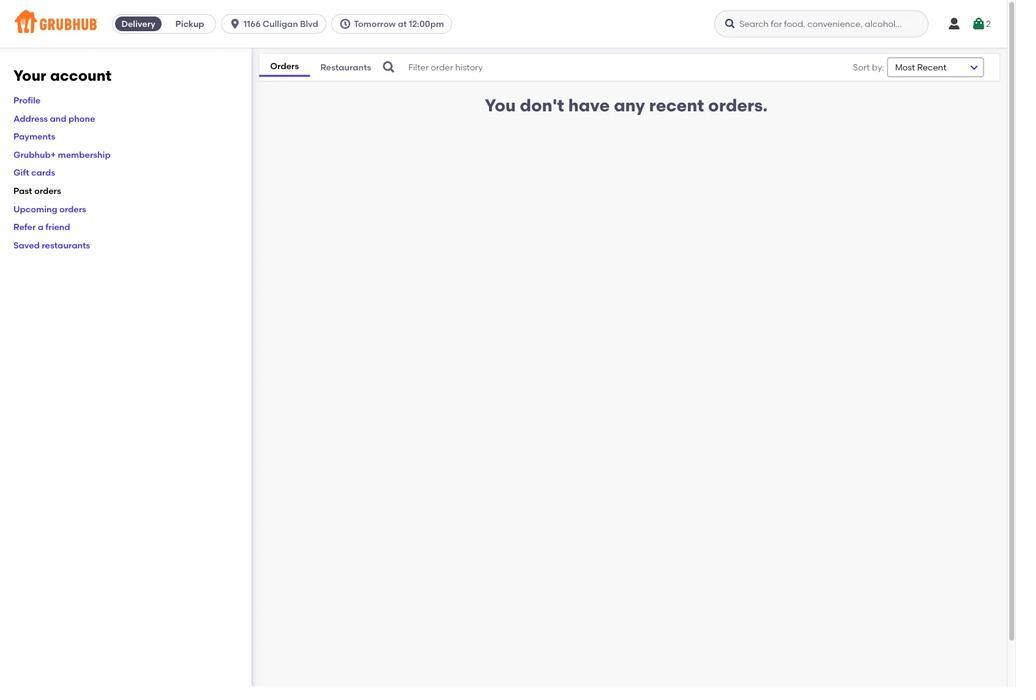Task type: describe. For each thing, give the bounding box(es) containing it.
culligan
[[263, 19, 298, 29]]

gift cards link
[[13, 168, 55, 178]]

saved
[[13, 240, 40, 250]]

gift
[[13, 168, 29, 178]]

account
[[50, 67, 112, 85]]

sort
[[854, 62, 870, 72]]

payments
[[13, 131, 55, 142]]

orders
[[270, 61, 299, 71]]

friend
[[46, 222, 70, 232]]

your
[[13, 67, 46, 85]]

phone
[[69, 113, 95, 124]]

restaurants
[[42, 240, 90, 250]]

recent
[[650, 95, 705, 116]]

proce
[[994, 423, 1017, 433]]

grubhub+
[[13, 149, 56, 160]]

add $7.02 to proce button
[[903, 417, 1017, 439]]

orders for upcoming orders
[[59, 204, 86, 214]]

your account
[[13, 67, 112, 85]]

12:00pm
[[409, 19, 444, 29]]

grubhub+ membership link
[[13, 149, 111, 160]]

have
[[569, 95, 610, 116]]

svg image for search for food, convenience, alcohol... search box at the right top
[[725, 18, 737, 30]]

you don't have any recent orders.
[[485, 95, 768, 116]]

blvd
[[300, 19, 318, 29]]

add $7.02 to proce
[[941, 423, 1017, 433]]

to
[[984, 423, 992, 433]]

Search for food, convenience, alcohol... search field
[[715, 10, 929, 37]]

sort by:
[[854, 62, 885, 72]]

payments link
[[13, 131, 55, 142]]

2 button
[[972, 13, 991, 35]]

upcoming
[[13, 204, 57, 214]]

tomorrow at 12:00pm
[[354, 19, 444, 29]]

upcoming orders
[[13, 204, 86, 214]]

orders button
[[259, 58, 310, 77]]

orders.
[[709, 95, 768, 116]]

profile link
[[13, 95, 40, 105]]

2
[[987, 19, 991, 29]]

saved restaurants
[[13, 240, 90, 250]]

restaurants button
[[310, 59, 382, 76]]

svg image for tomorrow at 12:00pm
[[339, 18, 352, 30]]

$7.02
[[961, 423, 981, 433]]

refer a friend link
[[13, 222, 70, 232]]



Task type: vqa. For each thing, say whether or not it's contained in the screenshot.
svg icon to the left
yes



Task type: locate. For each thing, give the bounding box(es) containing it.
upcoming orders link
[[13, 204, 86, 214]]

any
[[614, 95, 645, 116]]

address and phone link
[[13, 113, 95, 124]]

past
[[13, 186, 32, 196]]

Filter order history search field
[[382, 54, 816, 81]]

refer a friend
[[13, 222, 70, 232]]

at
[[398, 19, 407, 29]]

grubhub+ membership
[[13, 149, 111, 160]]

orders up the "friend"
[[59, 204, 86, 214]]

svg image inside 2 button
[[972, 17, 987, 31]]

0 horizontal spatial svg image
[[339, 18, 352, 30]]

past orders link
[[13, 186, 61, 196]]

cards
[[31, 168, 55, 178]]

tomorrow
[[354, 19, 396, 29]]

pickup
[[176, 19, 204, 29]]

saved restaurants link
[[13, 240, 90, 250]]

address and phone
[[13, 113, 95, 124]]

orders up upcoming orders
[[34, 186, 61, 196]]

delivery button
[[113, 14, 164, 34]]

svg image for filter order history "search field"
[[382, 60, 396, 75]]

by:
[[872, 62, 885, 72]]

0 vertical spatial orders
[[34, 186, 61, 196]]

tomorrow at 12:00pm button
[[331, 14, 457, 34]]

svg image inside tomorrow at 12:00pm button
[[339, 18, 352, 30]]

2 horizontal spatial svg image
[[725, 18, 737, 30]]

refer
[[13, 222, 36, 232]]

don't
[[520, 95, 565, 116]]

pickup button
[[164, 14, 216, 34]]

1 horizontal spatial svg image
[[947, 17, 962, 31]]

1 vertical spatial orders
[[59, 204, 86, 214]]

2 horizontal spatial svg image
[[972, 17, 987, 31]]

1166 culligan blvd button
[[221, 14, 331, 34]]

svg image
[[229, 18, 241, 30], [725, 18, 737, 30], [382, 60, 396, 75]]

and
[[50, 113, 66, 124]]

orders for past orders
[[34, 186, 61, 196]]

0 horizontal spatial svg image
[[229, 18, 241, 30]]

svg image inside 1166 culligan blvd 'button'
[[229, 18, 241, 30]]

you
[[485, 95, 516, 116]]

svg image
[[947, 17, 962, 31], [972, 17, 987, 31], [339, 18, 352, 30]]

membership
[[58, 149, 111, 160]]

past orders
[[13, 186, 61, 196]]

add
[[941, 423, 959, 433]]

main navigation navigation
[[0, 0, 1007, 48]]

svg image for 2
[[972, 17, 987, 31]]

delivery
[[122, 19, 155, 29]]

1 horizontal spatial svg image
[[382, 60, 396, 75]]

a
[[38, 222, 43, 232]]

orders
[[34, 186, 61, 196], [59, 204, 86, 214]]

1166
[[244, 19, 261, 29]]

gift cards
[[13, 168, 55, 178]]

profile
[[13, 95, 40, 105]]

address
[[13, 113, 48, 124]]

restaurants
[[321, 62, 371, 72]]

1166 culligan blvd
[[244, 19, 318, 29]]



